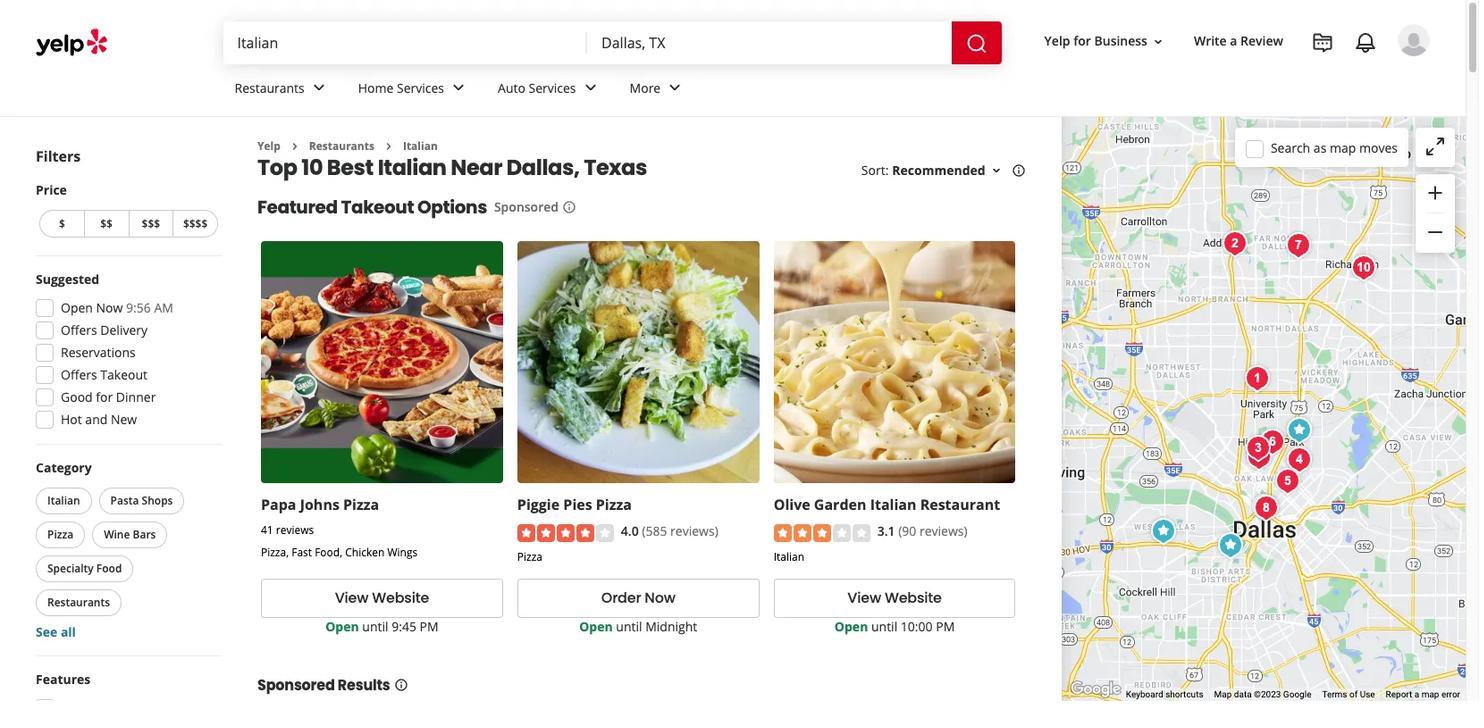 Task type: describe. For each thing, give the bounding box(es) containing it.
order now
[[602, 588, 676, 609]]

restaurants for the topmost restaurants link
[[235, 79, 305, 96]]

3.1 star rating image
[[774, 525, 871, 542]]

map
[[1215, 690, 1232, 700]]

1 vertical spatial restaurants link
[[309, 139, 375, 154]]

yelp link
[[258, 139, 281, 154]]

Find text field
[[237, 33, 573, 53]]

now for open
[[96, 300, 123, 317]]

open now 9:56 am
[[61, 300, 173, 317]]

order now link
[[518, 579, 760, 618]]

41
[[261, 523, 273, 539]]

wine bars button
[[92, 522, 168, 549]]

for for business
[[1074, 33, 1092, 50]]

midnight
[[646, 618, 698, 635]]

16 chevron right v2 image for restaurants
[[288, 139, 302, 154]]

until for piggie pies pizza
[[616, 618, 643, 635]]

sponsored for sponsored results
[[258, 676, 335, 696]]

24 chevron down v2 image for auto services
[[580, 77, 601, 99]]

olive garden italian restaurant link
[[774, 496, 1001, 515]]

and
[[85, 411, 108, 428]]

hot and new
[[61, 411, 137, 428]]

restaurants button
[[36, 590, 122, 617]]

until for papa johns pizza
[[362, 618, 389, 635]]

auto
[[498, 79, 526, 96]]

$$$$
[[183, 216, 208, 232]]

restaurant
[[921, 496, 1001, 515]]

view website for papa johns pizza
[[335, 588, 429, 609]]

10:00
[[901, 618, 933, 635]]

search as map moves
[[1271, 139, 1398, 156]]

delivery
[[100, 322, 148, 339]]

see all
[[36, 624, 76, 641]]

view website for olive garden italian restaurant
[[848, 588, 942, 609]]

a for report
[[1415, 690, 1420, 700]]

dallas,
[[507, 153, 580, 183]]

italian inside button
[[47, 494, 80, 509]]

price group
[[36, 182, 222, 241]]

wings
[[388, 546, 418, 561]]

hot
[[61, 411, 82, 428]]

specialty food
[[47, 562, 122, 577]]

$ button
[[39, 210, 84, 238]]

papa
[[261, 496, 296, 515]]

mister o1 dallas image
[[1242, 440, 1278, 476]]

see all button
[[36, 624, 76, 641]]

featured
[[258, 195, 338, 220]]

pizza inside button
[[47, 528, 73, 543]]

brad k. image
[[1398, 24, 1431, 56]]

4.0 (585 reviews)
[[621, 523, 719, 540]]

best
[[327, 153, 374, 183]]

food
[[96, 562, 122, 577]]

am
[[154, 300, 173, 317]]

reviews
[[276, 523, 314, 539]]

open until 9:45 pm
[[326, 618, 439, 635]]

data
[[1235, 690, 1252, 700]]

user actions element
[[1031, 22, 1456, 132]]

$$$
[[142, 216, 160, 232]]

24 chevron down v2 image for home services
[[448, 77, 469, 99]]

for for dinner
[[96, 389, 113, 406]]

view website link for papa johns pizza
[[261, 579, 503, 618]]

24 chevron down v2 image for more
[[665, 77, 686, 99]]

top
[[258, 153, 297, 183]]

yelp for yelp for business
[[1045, 33, 1071, 50]]

good for dinner
[[61, 389, 156, 406]]

$$$ button
[[128, 210, 173, 238]]

recommended button
[[893, 162, 1004, 179]]

sponsored results
[[258, 676, 390, 696]]

view website link for olive garden italian restaurant
[[774, 579, 1016, 618]]

category
[[36, 460, 92, 477]]

1 vertical spatial restaurants
[[309, 139, 375, 154]]

9:56
[[126, 300, 151, 317]]

of
[[1350, 690, 1358, 700]]

expand map image
[[1425, 136, 1447, 157]]

sort:
[[862, 162, 889, 179]]

offers for offers takeout
[[61, 367, 97, 384]]

zoom out image
[[1425, 222, 1447, 243]]

16 chevron right v2 image for italian
[[382, 139, 396, 154]]

services for home services
[[397, 79, 444, 96]]

error
[[1442, 690, 1461, 700]]

partenope ristorante image
[[1249, 491, 1285, 527]]

ciao! by civello's image
[[1270, 464, 1306, 500]]

open inside group
[[61, 300, 93, 317]]

piggie
[[518, 496, 560, 515]]

italian down the home services "link"
[[403, 139, 438, 154]]

open until 10:00 pm
[[835, 618, 955, 635]]

near
[[451, 153, 503, 183]]

il bracco image
[[1240, 361, 1276, 397]]

16 info v2 image for featured takeout options
[[562, 200, 577, 215]]

piggie pies pizza
[[518, 496, 632, 515]]

olive garden italian restaurant
[[774, 496, 1001, 515]]

pasta shops button
[[99, 488, 185, 515]]

keyboard
[[1127, 690, 1164, 700]]

home
[[358, 79, 394, 96]]

pizza down 4 star rating image
[[518, 550, 543, 565]]

pies
[[564, 496, 593, 515]]

terms of use
[[1323, 690, 1376, 700]]

italian link
[[403, 139, 438, 154]]

specialty food button
[[36, 556, 134, 583]]

open for papa johns pizza
[[326, 618, 359, 635]]

specialty
[[47, 562, 94, 577]]

pizza button
[[36, 522, 85, 549]]

more link
[[616, 64, 700, 116]]

business categories element
[[220, 64, 1431, 116]]

italian up featured takeout options
[[378, 153, 447, 183]]

4 star rating image
[[518, 525, 614, 542]]

zoom in image
[[1425, 182, 1447, 204]]

italian button
[[36, 488, 92, 515]]

open until midnight
[[580, 618, 698, 635]]

garden
[[814, 496, 867, 515]]

more
[[630, 79, 661, 96]]

reviews) for order now
[[671, 523, 719, 540]]

shortcuts
[[1166, 690, 1204, 700]]

group containing category
[[32, 460, 222, 642]]

yelp for business
[[1045, 33, 1148, 50]]

rocco's italian cafe image
[[1346, 250, 1382, 286]]

auto services
[[498, 79, 576, 96]]

food,
[[315, 546, 343, 561]]

fast
[[292, 546, 312, 561]]

options
[[418, 195, 487, 220]]

auto services link
[[484, 64, 616, 116]]

(585
[[642, 523, 667, 540]]

new
[[111, 411, 137, 428]]

search
[[1271, 139, 1311, 156]]



Task type: locate. For each thing, give the bounding box(es) containing it.
business
[[1095, 33, 1148, 50]]

a right write
[[1231, 33, 1238, 50]]

piggie pies pizza image
[[1282, 413, 1318, 449]]

review
[[1241, 33, 1284, 50]]

1 vertical spatial 16 info v2 image
[[562, 200, 577, 215]]

group containing suggested
[[30, 271, 222, 435]]

1 none field from the left
[[237, 33, 573, 53]]

olive garden italian restaurant image
[[1146, 514, 1182, 550]]

recommended
[[893, 162, 986, 179]]

pasta
[[111, 494, 139, 509]]

1 vertical spatial for
[[96, 389, 113, 406]]

24 chevron down v2 image left the auto
[[448, 77, 469, 99]]

website for olive garden italian restaurant
[[885, 588, 942, 609]]

italian down 3.1 star rating image
[[774, 550, 805, 565]]

view website up open until 10:00 pm
[[848, 588, 942, 609]]

0 horizontal spatial now
[[96, 300, 123, 317]]

for inside group
[[96, 389, 113, 406]]

1 vertical spatial sponsored
[[258, 676, 335, 696]]

16 chevron right v2 image left italian link
[[382, 139, 396, 154]]

view for olive garden italian restaurant
[[848, 588, 882, 609]]

view up open until 10:00 pm
[[848, 588, 882, 609]]

1 24 chevron down v2 image from the left
[[448, 77, 469, 99]]

none field near
[[602, 33, 938, 53]]

0 vertical spatial restaurants link
[[220, 64, 344, 116]]

map for moves
[[1330, 139, 1357, 156]]

1 horizontal spatial 24 chevron down v2 image
[[580, 77, 601, 99]]

website
[[372, 588, 429, 609], [885, 588, 942, 609]]

via triozzi image
[[1282, 443, 1318, 478]]

open
[[61, 300, 93, 317], [326, 618, 359, 635], [580, 618, 613, 635], [835, 618, 869, 635]]

until left "9:45"
[[362, 618, 389, 635]]

takeout up dinner
[[100, 367, 148, 384]]

1 pm from the left
[[420, 618, 439, 635]]

services right home
[[397, 79, 444, 96]]

projects image
[[1313, 32, 1334, 54]]

pizza down italian button
[[47, 528, 73, 543]]

takeout for offers
[[100, 367, 148, 384]]

terms of use link
[[1323, 690, 1376, 700]]

0 horizontal spatial restaurants
[[47, 596, 110, 611]]

restaurants link up yelp link
[[220, 64, 344, 116]]

2 horizontal spatial restaurants
[[309, 139, 375, 154]]

yelp for business button
[[1038, 25, 1173, 58]]

2 none field from the left
[[602, 33, 938, 53]]

none field find
[[237, 33, 573, 53]]

0 horizontal spatial view website link
[[261, 579, 503, 618]]

1 until from the left
[[362, 618, 389, 635]]

moves
[[1360, 139, 1398, 156]]

0 horizontal spatial yelp
[[258, 139, 281, 154]]

pm
[[420, 618, 439, 635], [936, 618, 955, 635]]

starbucks image
[[1247, 490, 1283, 526]]

reviews)
[[671, 523, 719, 540], [920, 523, 968, 540]]

italian up 3.1
[[871, 496, 917, 515]]

taverna image
[[1255, 425, 1291, 460]]

pizza up "4.0"
[[596, 496, 632, 515]]

report a map error link
[[1387, 690, 1461, 700]]

0 horizontal spatial 16 chevron right v2 image
[[288, 139, 302, 154]]

map
[[1330, 139, 1357, 156], [1422, 690, 1440, 700]]

2 view website from the left
[[848, 588, 942, 609]]

now inside group
[[96, 300, 123, 317]]

24 chevron down v2 image right more
[[665, 77, 686, 99]]

order
[[602, 588, 641, 609]]

16 info v2 image
[[1012, 164, 1026, 178], [562, 200, 577, 215]]

open down suggested
[[61, 300, 93, 317]]

pm for olive garden italian restaurant
[[936, 618, 955, 635]]

0 horizontal spatial pm
[[420, 618, 439, 635]]

now for order
[[645, 588, 676, 609]]

barsotti's image
[[1241, 431, 1277, 467]]

restaurants inside button
[[47, 596, 110, 611]]

texas
[[584, 153, 647, 183]]

for down offers takeout
[[96, 389, 113, 406]]

3.1 (90 reviews)
[[878, 523, 968, 540]]

0 horizontal spatial 24 chevron down v2 image
[[448, 77, 469, 99]]

restaurants down home
[[309, 139, 375, 154]]

offers delivery
[[61, 322, 148, 339]]

sponsored left results
[[258, 676, 335, 696]]

view website link down chicken
[[261, 579, 503, 618]]

pizza,
[[261, 546, 289, 561]]

restaurants up yelp link
[[235, 79, 305, 96]]

16 chevron right v2 image right yelp link
[[288, 139, 302, 154]]

1 horizontal spatial none field
[[602, 33, 938, 53]]

1 horizontal spatial sponsored
[[494, 199, 559, 216]]

pm right 10:00
[[936, 618, 955, 635]]

open down the order
[[580, 618, 613, 635]]

0 horizontal spatial takeout
[[100, 367, 148, 384]]

reviews) down the restaurant
[[920, 523, 968, 540]]

map for error
[[1422, 690, 1440, 700]]

group
[[1416, 174, 1456, 253], [30, 271, 222, 435], [32, 460, 222, 642]]

good
[[61, 389, 93, 406]]

1 horizontal spatial website
[[885, 588, 942, 609]]

restaurants link
[[220, 64, 344, 116], [309, 139, 375, 154]]

1 horizontal spatial until
[[616, 618, 643, 635]]

2 until from the left
[[616, 618, 643, 635]]

1 vertical spatial map
[[1422, 690, 1440, 700]]

0 vertical spatial group
[[1416, 174, 1456, 253]]

1 horizontal spatial restaurants
[[235, 79, 305, 96]]

pm right "9:45"
[[420, 618, 439, 635]]

24 chevron down v2 image inside auto services link
[[580, 77, 601, 99]]

now up offers delivery
[[96, 300, 123, 317]]

map left error in the right bottom of the page
[[1422, 690, 1440, 700]]

1 reviews) from the left
[[671, 523, 719, 540]]

1 horizontal spatial 16 chevron right v2 image
[[382, 139, 396, 154]]

0 horizontal spatial a
[[1231, 33, 1238, 50]]

2 vertical spatial restaurants
[[47, 596, 110, 611]]

0 horizontal spatial view
[[335, 588, 369, 609]]

2 website from the left
[[885, 588, 942, 609]]

restaurants link down home
[[309, 139, 375, 154]]

roman cucina image
[[1281, 228, 1317, 264]]

italian down category at the left bottom of page
[[47, 494, 80, 509]]

a right report
[[1415, 690, 1420, 700]]

0 vertical spatial map
[[1330, 139, 1357, 156]]

1 view website link from the left
[[261, 579, 503, 618]]

keyboard shortcuts button
[[1127, 689, 1204, 702]]

results
[[338, 676, 390, 696]]

offers
[[61, 322, 97, 339], [61, 367, 97, 384]]

dinner
[[116, 389, 156, 406]]

takeout down best
[[341, 195, 414, 220]]

top 10 best italian near dallas, texas
[[258, 153, 647, 183]]

until down the order
[[616, 618, 643, 635]]

1 horizontal spatial view website
[[848, 588, 942, 609]]

0 vertical spatial takeout
[[341, 195, 414, 220]]

now up midnight at the left of the page
[[645, 588, 676, 609]]

search image
[[966, 33, 988, 54]]

0 vertical spatial offers
[[61, 322, 97, 339]]

24 chevron down v2 image inside restaurants link
[[308, 77, 330, 99]]

until for olive garden italian restaurant
[[872, 618, 898, 635]]

view for papa johns pizza
[[335, 588, 369, 609]]

0 vertical spatial 16 info v2 image
[[1012, 164, 1026, 178]]

2 16 chevron right v2 image from the left
[[382, 139, 396, 154]]

sponsored down dallas,
[[494, 199, 559, 216]]

google image
[[1066, 679, 1126, 702]]

features group
[[30, 672, 222, 702]]

papa johns pizza link
[[261, 496, 379, 515]]

2 vertical spatial group
[[32, 460, 222, 642]]

2 pm from the left
[[936, 618, 955, 635]]

open for olive garden italian restaurant
[[835, 618, 869, 635]]

until left 10:00
[[872, 618, 898, 635]]

website up "9:45"
[[372, 588, 429, 609]]

16 chevron right v2 image
[[288, 139, 302, 154], [382, 139, 396, 154]]

1 offers from the top
[[61, 322, 97, 339]]

16 info v2 image for top 10 best italian near dallas, texas
[[1012, 164, 1026, 178]]

view website up open until 9:45 pm on the bottom
[[335, 588, 429, 609]]

1 horizontal spatial services
[[529, 79, 576, 96]]

a
[[1231, 33, 1238, 50], [1415, 690, 1420, 700]]

3.1
[[878, 523, 896, 540]]

1 horizontal spatial map
[[1422, 690, 1440, 700]]

reviews) right (585
[[671, 523, 719, 540]]

write a review
[[1195, 33, 1284, 50]]

wine
[[104, 528, 130, 543]]

report
[[1387, 690, 1413, 700]]

write
[[1195, 33, 1227, 50]]

16 info v2 image down dallas,
[[562, 200, 577, 215]]

1 horizontal spatial 24 chevron down v2 image
[[665, 77, 686, 99]]

1 horizontal spatial for
[[1074, 33, 1092, 50]]

2 offers from the top
[[61, 367, 97, 384]]

1 website from the left
[[372, 588, 429, 609]]

16 info v2 image
[[394, 678, 408, 693]]

johns
[[300, 496, 340, 515]]

piggie pies pizza link
[[518, 496, 632, 515]]

services inside the home services "link"
[[397, 79, 444, 96]]

$$$$ button
[[173, 210, 218, 238]]

0 vertical spatial sponsored
[[494, 199, 559, 216]]

home services
[[358, 79, 444, 96]]

1 16 chevron right v2 image from the left
[[288, 139, 302, 154]]

0 horizontal spatial sponsored
[[258, 676, 335, 696]]

4.0
[[621, 523, 639, 540]]

restaurants inside business categories element
[[235, 79, 305, 96]]

2 24 chevron down v2 image from the left
[[580, 77, 601, 99]]

view up open until 9:45 pm on the bottom
[[335, 588, 369, 609]]

16 chevron down v2 image
[[1152, 35, 1166, 49]]

24 chevron down v2 image
[[448, 77, 469, 99], [580, 77, 601, 99]]

0 horizontal spatial until
[[362, 618, 389, 635]]

website for papa johns pizza
[[372, 588, 429, 609]]

yelp left business
[[1045, 33, 1071, 50]]

1 horizontal spatial now
[[645, 588, 676, 609]]

notifications image
[[1356, 32, 1377, 54]]

24 chevron down v2 image
[[308, 77, 330, 99], [665, 77, 686, 99]]

featured takeout options
[[258, 195, 487, 220]]

0 horizontal spatial 24 chevron down v2 image
[[308, 77, 330, 99]]

for left business
[[1074, 33, 1092, 50]]

1 24 chevron down v2 image from the left
[[308, 77, 330, 99]]

view website link down 3.1
[[774, 579, 1016, 618]]

services for auto services
[[529, 79, 576, 96]]

1 horizontal spatial reviews)
[[920, 523, 968, 540]]

16 chevron down v2 image
[[990, 164, 1004, 178]]

24 chevron down v2 image inside more link
[[665, 77, 686, 99]]

none field up home services
[[237, 33, 573, 53]]

24 chevron down v2 image right auto services
[[580, 77, 601, 99]]

pizza right johns
[[343, 496, 379, 515]]

write a review link
[[1187, 25, 1291, 58]]

0 vertical spatial for
[[1074, 33, 1092, 50]]

suggested
[[36, 271, 99, 288]]

map region
[[960, 0, 1480, 702]]

1 horizontal spatial 16 info v2 image
[[1012, 164, 1026, 178]]

1 vertical spatial now
[[645, 588, 676, 609]]

report a map error
[[1387, 690, 1461, 700]]

services inside auto services link
[[529, 79, 576, 96]]

2 horizontal spatial until
[[872, 618, 898, 635]]

chicken
[[345, 546, 385, 561]]

a for write
[[1231, 33, 1238, 50]]

0 horizontal spatial website
[[372, 588, 429, 609]]

services
[[397, 79, 444, 96], [529, 79, 576, 96]]

24 chevron down v2 image for restaurants
[[308, 77, 330, 99]]

1 view website from the left
[[335, 588, 429, 609]]

2 view from the left
[[848, 588, 882, 609]]

yelp inside button
[[1045, 33, 1071, 50]]

1 view from the left
[[335, 588, 369, 609]]

$
[[59, 216, 65, 232]]

0 horizontal spatial services
[[397, 79, 444, 96]]

0 vertical spatial restaurants
[[235, 79, 305, 96]]

1 vertical spatial group
[[30, 271, 222, 435]]

as
[[1314, 139, 1327, 156]]

1 services from the left
[[397, 79, 444, 96]]

offers for offers delivery
[[61, 322, 97, 339]]

2 24 chevron down v2 image from the left
[[665, 77, 686, 99]]

features
[[36, 672, 91, 689]]

yelp left 10
[[258, 139, 281, 154]]

16 info v2 image right 16 chevron down v2 image
[[1012, 164, 1026, 178]]

1 horizontal spatial view website link
[[774, 579, 1016, 618]]

google
[[1284, 690, 1312, 700]]

10
[[302, 153, 323, 183]]

kenny's italian kitchen image
[[1218, 226, 1253, 262]]

1 vertical spatial yelp
[[258, 139, 281, 154]]

offers up good
[[61, 367, 97, 384]]

0 horizontal spatial reviews)
[[671, 523, 719, 540]]

$$ button
[[84, 210, 128, 238]]

offers takeout
[[61, 367, 148, 384]]

2 services from the left
[[529, 79, 576, 96]]

0 horizontal spatial 16 info v2 image
[[562, 200, 577, 215]]

open left 10:00
[[835, 618, 869, 635]]

yelp for yelp link
[[258, 139, 281, 154]]

(90
[[899, 523, 917, 540]]

0 horizontal spatial for
[[96, 389, 113, 406]]

1 horizontal spatial a
[[1415, 690, 1420, 700]]

olive
[[774, 496, 811, 515]]

all
[[61, 624, 76, 641]]

None field
[[237, 33, 573, 53], [602, 33, 938, 53]]

map data ©2023 google
[[1215, 690, 1312, 700]]

open for piggie pies pizza
[[580, 618, 613, 635]]

0 horizontal spatial view website
[[335, 588, 429, 609]]

takeout for featured
[[341, 195, 414, 220]]

open left "9:45"
[[326, 618, 359, 635]]

1 horizontal spatial takeout
[[341, 195, 414, 220]]

1 horizontal spatial yelp
[[1045, 33, 1071, 50]]

for inside button
[[1074, 33, 1092, 50]]

price
[[36, 182, 67, 199]]

9:45
[[392, 618, 417, 635]]

pm for papa johns pizza
[[420, 618, 439, 635]]

map right 'as' at the right top of the page
[[1330, 139, 1357, 156]]

for
[[1074, 33, 1092, 50], [96, 389, 113, 406]]

0 vertical spatial yelp
[[1045, 33, 1071, 50]]

restaurants for restaurants button
[[47, 596, 110, 611]]

2 reviews) from the left
[[920, 523, 968, 540]]

yelp
[[1045, 33, 1071, 50], [258, 139, 281, 154]]

website up 10:00
[[885, 588, 942, 609]]

offers up reservations
[[61, 322, 97, 339]]

1 vertical spatial offers
[[61, 367, 97, 384]]

1 horizontal spatial view
[[848, 588, 882, 609]]

1 horizontal spatial pm
[[936, 618, 955, 635]]

pizza inside papa johns pizza 41 reviews pizza, fast food, chicken wings
[[343, 496, 379, 515]]

sponsored
[[494, 199, 559, 216], [258, 676, 335, 696]]

24 chevron down v2 image inside the home services "link"
[[448, 77, 469, 99]]

pasta shops
[[111, 494, 173, 509]]

$$
[[100, 216, 113, 232]]

Near text field
[[602, 33, 938, 53]]

3 until from the left
[[872, 618, 898, 635]]

restaurants up all
[[47, 596, 110, 611]]

1 vertical spatial takeout
[[100, 367, 148, 384]]

wine bars
[[104, 528, 156, 543]]

none field up business categories element
[[602, 33, 938, 53]]

0 vertical spatial a
[[1231, 33, 1238, 50]]

0 vertical spatial now
[[96, 300, 123, 317]]

1 vertical spatial a
[[1415, 690, 1420, 700]]

papa johns pizza image
[[1213, 528, 1249, 564]]

None search field
[[223, 21, 1006, 64]]

takeout inside group
[[100, 367, 148, 384]]

2 view website link from the left
[[774, 579, 1016, 618]]

0 horizontal spatial none field
[[237, 33, 573, 53]]

use
[[1361, 690, 1376, 700]]

services right the auto
[[529, 79, 576, 96]]

24 chevron down v2 image left home
[[308, 77, 330, 99]]

0 horizontal spatial map
[[1330, 139, 1357, 156]]

view website link
[[261, 579, 503, 618], [774, 579, 1016, 618]]

takeout
[[341, 195, 414, 220], [100, 367, 148, 384]]

reviews) for view website
[[920, 523, 968, 540]]

sponsored for sponsored
[[494, 199, 559, 216]]



Task type: vqa. For each thing, say whether or not it's contained in the screenshot.
Olive Garden Italian Restaurant's View
yes



